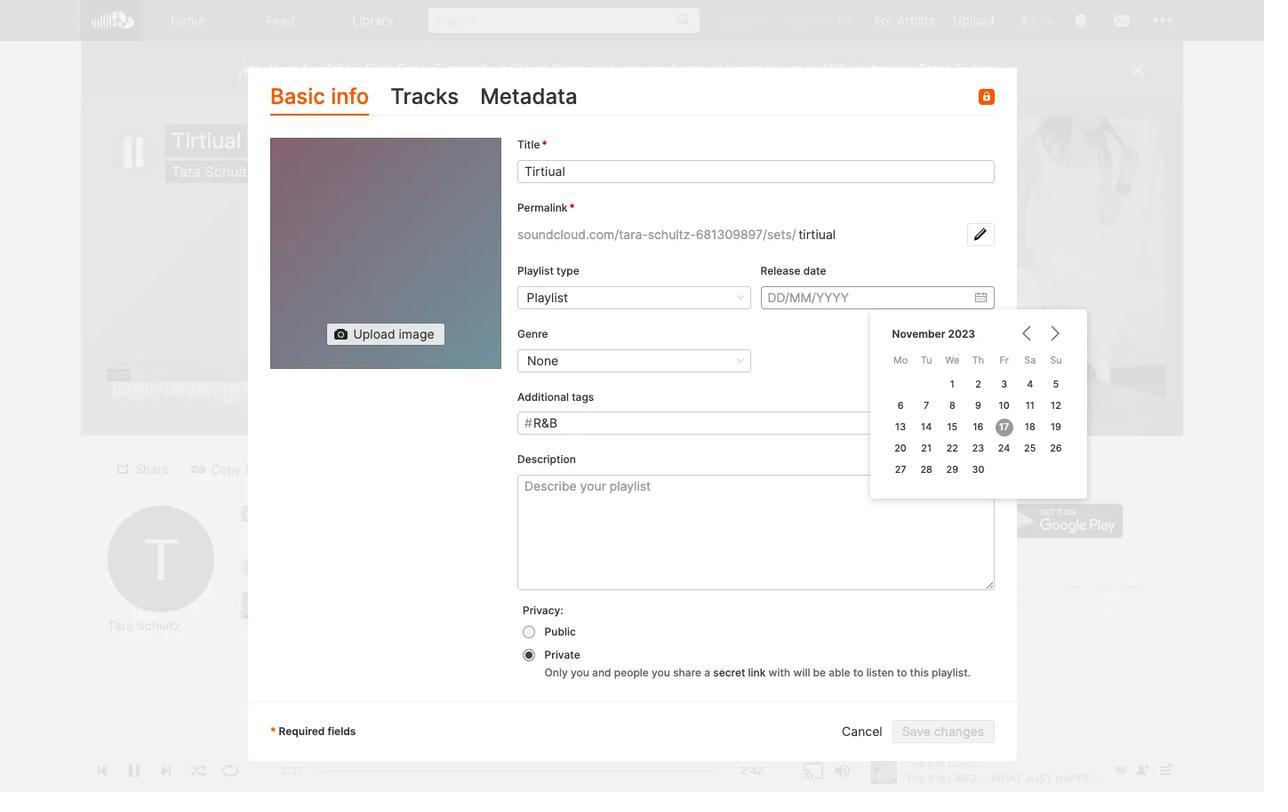 Task type: locate. For each thing, give the bounding box(es) containing it.
try for try next pro
[[783, 12, 803, 28]]

upload for upload image
[[353, 327, 395, 342]]

0 vertical spatial the kid laroi - what just happened element
[[864, 116, 1166, 418]]

25
[[1025, 443, 1037, 454]]

next up 100+
[[806, 12, 834, 28]]

0 vertical spatial next
[[806, 12, 834, 28]]

Permalink text field
[[796, 223, 967, 246]]

0 horizontal spatial tara schultz's avatar element
[[108, 506, 214, 613]]

the kid laroi - what just happened
[[404, 598, 645, 613]]

13
[[896, 421, 906, 433]]

cookie up charts
[[1059, 581, 1094, 594]]

tara schultz's avatar element
[[1013, 9, 1036, 32], [108, 506, 214, 613]]

1 link
[[944, 376, 962, 394]]

additional
[[517, 390, 569, 403]]

image
[[398, 327, 434, 342], [1030, 368, 1066, 383]]

23
[[973, 443, 985, 454]]

1 horizontal spatial schultz
[[205, 163, 255, 181]]

blog link
[[1034, 596, 1056, 609]]

tara inside tirtiual tara schultz
[[172, 163, 201, 181]]

9 link
[[970, 397, 988, 415]]

r&b
[[533, 416, 557, 431]]

1 horizontal spatial upload
[[953, 12, 995, 28]]

upload inside upload link
[[953, 12, 995, 28]]

metadata
[[480, 84, 577, 109]]

pro left "for"
[[837, 12, 857, 28]]

what
[[503, 598, 539, 613]]

resources
[[969, 596, 1022, 609]]

privacy:
[[523, 604, 563, 617]]

release date
[[760, 264, 826, 277]]

27
[[895, 464, 907, 476]]

you left share
[[652, 666, 670, 680]]

playlist down playlist type
[[527, 290, 569, 305]]

0 vertical spatial tara
[[172, 163, 201, 181]]

cookie for policy
[[978, 581, 1014, 594]]

try go+
[[718, 12, 766, 28]]

28 link
[[918, 461, 936, 479]]

schultz inside tirtiual tara schultz
[[205, 163, 255, 181]]

0 horizontal spatial you
[[571, 666, 589, 680]]

None search field
[[420, 0, 709, 40]]

upload
[[681, 60, 723, 77]]

to
[[502, 60, 515, 77], [577, 60, 590, 77], [806, 60, 819, 77], [853, 666, 864, 680], [897, 666, 907, 680]]

try for try go+
[[718, 12, 737, 28]]

playlist for playlist type
[[517, 264, 554, 277]]

basic info
[[270, 84, 369, 109]]

legal
[[890, 581, 918, 594]]

cookie inside cookie manager artist resources
[[1059, 581, 1094, 594]]

delete playlist
[[506, 461, 589, 476]]

1 horizontal spatial try
[[783, 12, 803, 28]]

your
[[618, 60, 646, 77]]

save
[[902, 724, 931, 739]]

home
[[171, 12, 205, 28]]

soundcloud.com/tara-
[[517, 227, 648, 242]]

private only you and people you share a secret link with will be able to listen to this playlist.
[[544, 648, 971, 680]]

0 vertical spatial image
[[398, 327, 434, 342]]

just
[[542, 598, 574, 613]]

save changes
[[902, 724, 984, 739]]

by
[[767, 60, 783, 77]]

copy
[[211, 461, 242, 476]]

playlist for playlist
[[527, 290, 569, 305]]

0 horizontal spatial next
[[518, 60, 548, 77]]

0 horizontal spatial the kid laroi - what just happened element
[[241, 592, 268, 619]]

1 horizontal spatial you
[[652, 666, 670, 680]]

1 horizontal spatial image
[[1030, 368, 1066, 383]]

cancel
[[842, 724, 882, 739]]

1 vertical spatial tara
[[108, 618, 133, 633]]

0 horizontal spatial upload
[[353, 327, 395, 342]]

available:
[[301, 60, 362, 77]]

0 horizontal spatial image
[[398, 327, 434, 342]]

15 link
[[944, 419, 962, 437]]

tara
[[172, 163, 201, 181], [108, 618, 133, 633]]

tirtiual element
[[270, 138, 501, 369]]

0 vertical spatial tara schultz link
[[172, 163, 255, 181]]

1 horizontal spatial pro
[[837, 12, 857, 28]]

28
[[921, 464, 933, 476]]

-
[[493, 598, 499, 613]]

replace
[[980, 368, 1027, 383]]

the kid laroi - what just happened element
[[864, 116, 1166, 418], [241, 592, 268, 619]]

1 vertical spatial pro
[[552, 60, 573, 77]]

10
[[999, 400, 1010, 412]]

6 link
[[892, 397, 910, 415]]

1 horizontal spatial tara schultz's avatar element
[[1013, 9, 1036, 32]]

2 try from the left
[[783, 12, 803, 28]]

playlist left type
[[517, 264, 554, 277]]

1
[[951, 379, 955, 390]]

0 horizontal spatial cookie
[[978, 581, 1014, 594]]

2 you from the left
[[652, 666, 670, 680]]

1 cookie from the left
[[978, 581, 1014, 594]]

required
[[278, 725, 325, 738]]

1 vertical spatial image
[[1030, 368, 1066, 383]]

26 link
[[1048, 440, 1065, 458]]

cookie up the resources
[[978, 581, 1014, 594]]

1 vertical spatial playlist
[[527, 290, 569, 305]]

21
[[922, 443, 932, 454]]

you left the and
[[571, 666, 589, 680]]

26
[[1051, 443, 1063, 454]]

next up metadata
[[518, 60, 548, 77]]

pro
[[837, 12, 857, 28], [552, 60, 573, 77]]

0 horizontal spatial schultz
[[137, 618, 181, 633]]

tracks link
[[390, 80, 459, 116]]

1 horizontal spatial tara
[[172, 163, 201, 181]]

upload inside button
[[353, 327, 395, 342]]

save changes button
[[892, 720, 995, 744]]

*
[[270, 725, 276, 738]]

cookie manager link
[[1059, 581, 1142, 594]]

delete playlist button
[[480, 458, 600, 481]]

be
[[813, 666, 826, 680]]

0 horizontal spatial try
[[718, 12, 737, 28]]

to right up
[[806, 60, 819, 77]]

replace image
[[980, 368, 1066, 383]]

0 vertical spatial playlist
[[517, 264, 554, 277]]

100+
[[822, 60, 854, 77]]

1 vertical spatial next
[[518, 60, 548, 77]]

today
[[954, 60, 993, 77]]

1 vertical spatial upload
[[353, 327, 395, 342]]

secret
[[713, 666, 745, 680]]

try right go+
[[783, 12, 803, 28]]

blog
[[1034, 596, 1056, 609]]

Title text field
[[517, 160, 995, 183]]

fans.
[[397, 60, 431, 77]]

info
[[331, 84, 369, 109]]

schultz
[[205, 163, 255, 181], [137, 618, 181, 633]]

0 vertical spatial schultz
[[205, 163, 255, 181]]

2 cookie from the left
[[1059, 581, 1094, 594]]

tu
[[921, 355, 933, 367]]

try left go+
[[718, 12, 737, 28]]

home link
[[142, 0, 235, 41]]

artists
[[897, 12, 936, 28]]

go mobile
[[890, 468, 950, 483]]

pro left get
[[552, 60, 573, 77]]

0 vertical spatial tara schultz's avatar element
[[1013, 9, 1036, 32]]

0 horizontal spatial pro
[[552, 60, 573, 77]]

prev image
[[1017, 323, 1038, 344]]

19 link
[[1048, 419, 1065, 437]]

1 horizontal spatial cookie
[[1059, 581, 1094, 594]]

try inside try go+ link
[[718, 12, 737, 28]]

tara schultz's avatar element up tara schultz
[[108, 506, 214, 613]]

0 vertical spatial pro
[[837, 12, 857, 28]]

first
[[365, 60, 394, 77]]

0 vertical spatial upload
[[953, 12, 995, 28]]

try inside try next pro link
[[783, 12, 803, 28]]

tara schultz's avatar element right upload link at right top
[[1013, 9, 1036, 32]]

4 link
[[1022, 376, 1040, 394]]

29 link
[[944, 461, 962, 479]]

playlist inside popup button
[[527, 290, 569, 305]]

link
[[748, 666, 766, 680]]

1 try from the left
[[718, 12, 737, 28]]

1 vertical spatial tara schultz's avatar element
[[108, 506, 214, 613]]

fields
[[327, 725, 356, 738]]

link
[[245, 461, 269, 476]]

1 vertical spatial the kid laroi - what just happened element
[[241, 592, 268, 619]]

artist
[[938, 596, 966, 609]]

privacy link
[[929, 581, 967, 594]]



Task type: describe. For each thing, give the bounding box(es) containing it.
playlist.
[[932, 666, 971, 680]]

try go+ link
[[709, 0, 775, 40]]

30 link
[[970, 461, 988, 479]]

15
[[948, 421, 958, 433]]

image for upload image
[[398, 327, 434, 342]]

secret link link
[[713, 666, 766, 680]]

playlist button
[[517, 286, 752, 309]]

1 you from the left
[[571, 666, 589, 680]]

for
[[875, 12, 894, 28]]

playlist type
[[517, 264, 579, 277]]

basic
[[270, 84, 325, 109]]

14
[[922, 421, 932, 433]]

share
[[135, 461, 169, 476]]

november 2023
[[893, 327, 976, 340]]

share button
[[109, 458, 180, 481]]

to left this
[[897, 666, 907, 680]]

7
[[924, 400, 930, 412]]

29
[[947, 464, 959, 476]]

for artists
[[875, 12, 936, 28]]

cookie policy
[[978, 581, 1047, 594]]

sa
[[1025, 355, 1036, 367]]

to up metadata
[[502, 60, 515, 77]]

happened
[[578, 598, 645, 613]]

fr
[[1000, 355, 1009, 367]]

Search search field
[[429, 8, 700, 33]]

th
[[973, 355, 985, 367]]

Description text field
[[517, 475, 995, 591]]

12 link
[[1048, 397, 1065, 415]]

library link
[[327, 0, 420, 41]]

additional tags
[[517, 390, 594, 403]]

kid
[[430, 598, 450, 613]]

22
[[947, 443, 959, 454]]

share
[[673, 666, 701, 680]]

copy link button
[[184, 458, 280, 481]]

upload image
[[353, 327, 434, 342]]

19
[[1051, 421, 1062, 433]]

22 link
[[944, 440, 962, 458]]

18 link
[[1022, 419, 1040, 437]]

cancel button
[[833, 720, 892, 744]]

3
[[1002, 379, 1008, 390]]

artist resources link
[[938, 596, 1022, 609]]

legal link
[[890, 581, 918, 594]]

25 link
[[1022, 440, 1040, 458]]

2
[[976, 379, 982, 390]]

listeners.
[[858, 60, 915, 77]]

8
[[950, 400, 956, 412]]

basic info link
[[270, 80, 369, 116]]

tirtiual
[[172, 128, 241, 154]]

1 vertical spatial tara schultz link
[[108, 618, 181, 634]]

date
[[803, 264, 826, 277]]

Release date text field
[[760, 286, 995, 309]]

now
[[268, 60, 297, 77]]

30
[[973, 464, 985, 476]]

20
[[895, 443, 907, 454]]

genre
[[517, 327, 548, 340]]

laroi
[[453, 598, 490, 613]]

title
[[517, 138, 540, 152]]

next image
[[1044, 323, 1065, 344]]

1 horizontal spatial the kid laroi - what just happened element
[[864, 116, 1166, 418]]

try next pro
[[783, 12, 857, 28]]

upload link
[[944, 0, 1004, 40]]

cookie for manager
[[1059, 581, 1094, 594]]

27 link
[[892, 461, 910, 479]]

12
[[1051, 400, 1062, 412]]

cookie policy link
[[978, 581, 1047, 594]]

1 vertical spatial schultz
[[137, 618, 181, 633]]

policy
[[1017, 581, 1047, 594]]

type
[[556, 264, 579, 277]]

tracks
[[390, 84, 459, 109]]

start
[[919, 60, 950, 77]]

up
[[786, 60, 802, 77]]

1 horizontal spatial next
[[806, 12, 834, 28]]

none
[[527, 353, 558, 368]]

the kid laroi - what just happened link
[[404, 598, 645, 613]]

this
[[910, 666, 929, 680]]

upload image button
[[326, 323, 445, 346]]

cookie manager artist resources
[[938, 581, 1142, 609]]

description
[[517, 453, 576, 466]]

0 horizontal spatial tara
[[108, 618, 133, 633]]

24 link
[[996, 440, 1014, 458]]

soundcloud.com/tara-schultz-681309897/sets/
[[517, 227, 796, 242]]

4
[[1028, 379, 1034, 390]]

8 link
[[944, 397, 962, 415]]

able
[[829, 666, 850, 680]]

image for replace image
[[1030, 368, 1066, 383]]

5
[[1054, 379, 1060, 390]]

start today link
[[919, 60, 993, 77]]

try next pro link
[[775, 0, 866, 40]]

copy link
[[211, 461, 269, 476]]

to left get
[[577, 60, 590, 77]]

playlist
[[548, 461, 589, 476]]

mo
[[894, 355, 908, 367]]

upload for upload
[[953, 12, 995, 28]]

a
[[704, 666, 710, 680]]

9
[[976, 400, 982, 412]]

to right able at the right
[[853, 666, 864, 680]]



Task type: vqa. For each thing, say whether or not it's contained in the screenshot.
Jolly in the bottom right of the page
no



